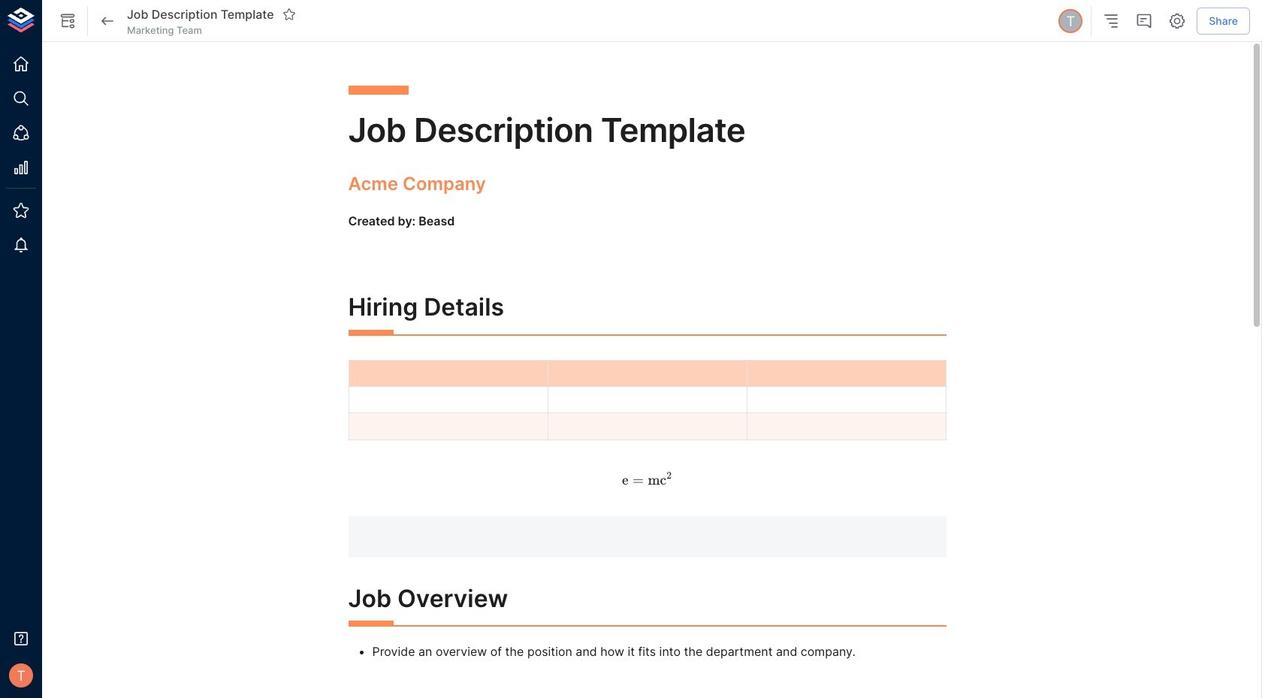 Task type: locate. For each thing, give the bounding box(es) containing it.
table of contents image
[[1103, 12, 1121, 30]]

go back image
[[98, 12, 116, 30]]

show wiki image
[[59, 12, 77, 30]]

favorite image
[[282, 7, 296, 21]]

settings image
[[1169, 12, 1187, 30]]

comments image
[[1136, 12, 1154, 30]]



Task type: vqa. For each thing, say whether or not it's contained in the screenshot.
remove bookmark image
no



